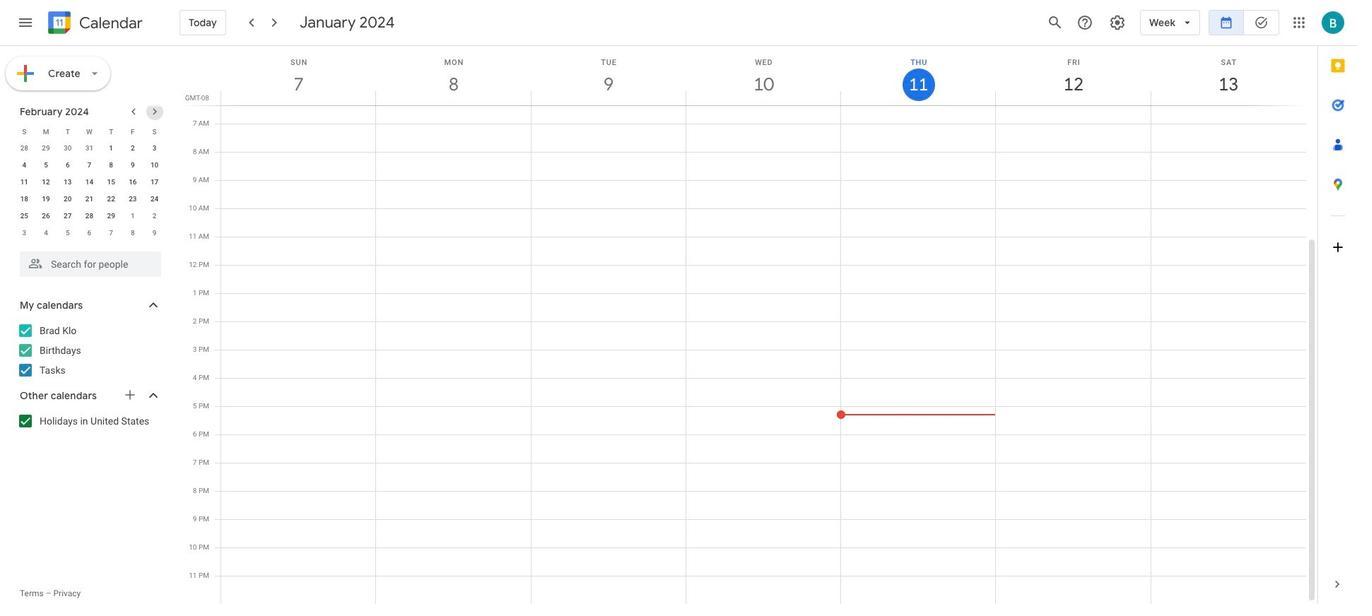 Task type: describe. For each thing, give the bounding box(es) containing it.
23 element
[[124, 191, 141, 208]]

4 column header from the left
[[685, 46, 841, 105]]

7 column header from the left
[[1150, 46, 1306, 105]]

9 element
[[124, 157, 141, 174]]

3 element
[[146, 140, 163, 157]]

january 28 element
[[16, 140, 33, 157]]

27 element
[[59, 208, 76, 225]]

my calendars list
[[3, 319, 175, 382]]

8 element
[[103, 157, 120, 174]]

4 row from the top
[[13, 174, 165, 191]]

10 element
[[146, 157, 163, 174]]

5 row from the top
[[13, 191, 165, 208]]

january 29 element
[[37, 140, 54, 157]]

1 row from the top
[[13, 123, 165, 140]]

22 element
[[103, 191, 120, 208]]

5 column header from the left
[[840, 46, 996, 105]]

march 4 element
[[37, 225, 54, 242]]

26 element
[[37, 208, 54, 225]]

7 row from the top
[[13, 225, 165, 242]]

1 element
[[103, 140, 120, 157]]

calendar element
[[45, 8, 143, 40]]

march 3 element
[[16, 225, 33, 242]]

1 column header from the left
[[221, 46, 376, 105]]

28 element
[[81, 208, 98, 225]]

4 element
[[16, 157, 33, 174]]

march 7 element
[[103, 225, 120, 242]]

add other calendars image
[[123, 388, 137, 402]]

3 row from the top
[[13, 157, 165, 174]]



Task type: locate. For each thing, give the bounding box(es) containing it.
Search for people text field
[[28, 252, 153, 277]]

february 2024 grid
[[13, 123, 165, 242]]

march 5 element
[[59, 225, 76, 242]]

25 element
[[16, 208, 33, 225]]

21 element
[[81, 191, 98, 208]]

march 9 element
[[146, 225, 163, 242]]

20 element
[[59, 191, 76, 208]]

7 element
[[81, 157, 98, 174]]

2 row from the top
[[13, 140, 165, 157]]

march 1 element
[[124, 208, 141, 225]]

grid
[[181, 46, 1317, 604]]

19 element
[[37, 191, 54, 208]]

march 2 element
[[146, 208, 163, 225]]

17 element
[[146, 174, 163, 191]]

15 element
[[103, 174, 120, 191]]

january 31 element
[[81, 140, 98, 157]]

january 30 element
[[59, 140, 76, 157]]

16 element
[[124, 174, 141, 191]]

heading
[[76, 14, 143, 31]]

11 element
[[16, 174, 33, 191]]

29 element
[[103, 208, 120, 225]]

column header
[[221, 46, 376, 105], [376, 46, 531, 105], [530, 46, 686, 105], [685, 46, 841, 105], [840, 46, 996, 105], [995, 46, 1151, 105], [1150, 46, 1306, 105]]

None search field
[[0, 246, 175, 277]]

march 6 element
[[81, 225, 98, 242]]

6 element
[[59, 157, 76, 174]]

row group
[[13, 140, 165, 242]]

3 column header from the left
[[530, 46, 686, 105]]

5 element
[[37, 157, 54, 174]]

row
[[13, 123, 165, 140], [13, 140, 165, 157], [13, 157, 165, 174], [13, 174, 165, 191], [13, 191, 165, 208], [13, 208, 165, 225], [13, 225, 165, 242]]

24 element
[[146, 191, 163, 208]]

main drawer image
[[17, 14, 34, 31]]

6 column header from the left
[[995, 46, 1151, 105]]

heading inside calendar element
[[76, 14, 143, 31]]

tab list
[[1318, 46, 1357, 565]]

14 element
[[81, 174, 98, 191]]

settings menu image
[[1109, 14, 1126, 31]]

2 column header from the left
[[376, 46, 531, 105]]

12 element
[[37, 174, 54, 191]]

march 8 element
[[124, 225, 141, 242]]

13 element
[[59, 174, 76, 191]]

18 element
[[16, 191, 33, 208]]

2 element
[[124, 140, 141, 157]]

6 row from the top
[[13, 208, 165, 225]]



Task type: vqa. For each thing, say whether or not it's contained in the screenshot.
November 4 element
no



